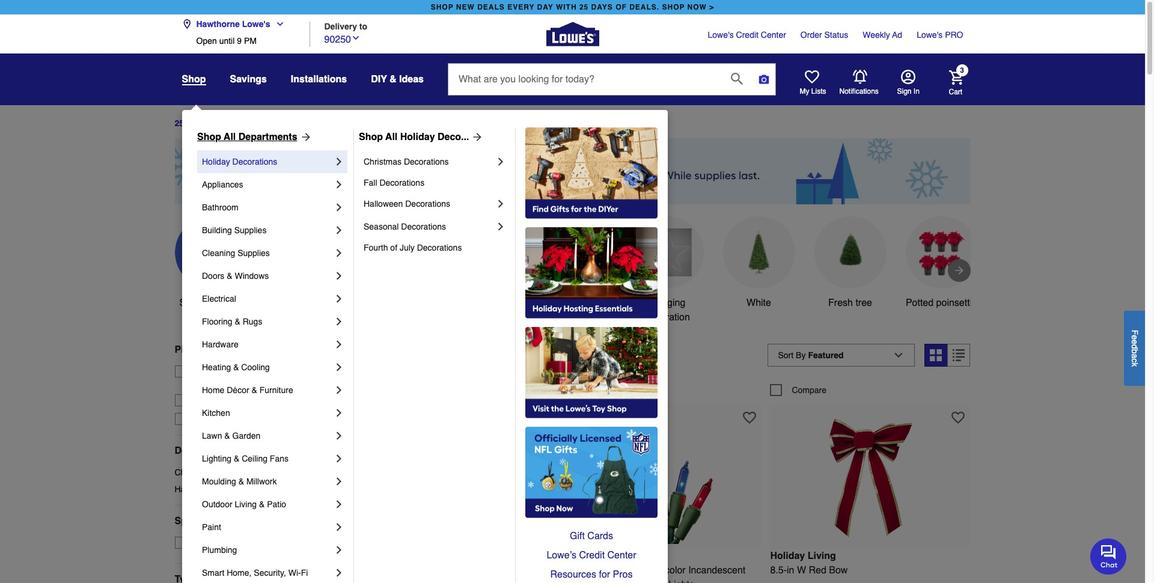 Task type: describe. For each thing, give the bounding box(es) containing it.
chevron right image for plumbing
[[333, 544, 345, 556]]

shop all holiday deco... link
[[359, 130, 484, 144]]

a
[[1131, 354, 1140, 358]]

heating & cooling
[[202, 363, 270, 372]]

gift
[[570, 531, 585, 542]]

fresh tree
[[829, 298, 873, 308]]

white button
[[723, 216, 795, 310]]

find gifts for the diyer. image
[[526, 127, 658, 219]]

nearby
[[272, 379, 298, 388]]

& down the today
[[264, 379, 270, 388]]

electrical
[[202, 294, 236, 304]]

plug- for 100-count 20.62-ft multicolor incandescent plug-in christmas string lights
[[562, 579, 584, 583]]

hanging decoration button
[[632, 216, 704, 325]]

chevron right image for halloween decorations
[[495, 198, 507, 210]]

holiday decorations link
[[202, 150, 333, 173]]

lowe's home improvement account image
[[901, 70, 916, 84]]

open
[[196, 36, 217, 46]]

1 vertical spatial of
[[390, 243, 398, 253]]

decoration
[[645, 312, 690, 323]]

search image
[[731, 72, 743, 84]]

25 days of deals. shop new deals every day. while supplies last. image
[[175, 138, 971, 204]]

shop all departments link
[[197, 130, 312, 144]]

all for holiday
[[386, 132, 398, 143]]

millwork
[[247, 477, 277, 486]]

appliances
[[202, 180, 243, 189]]

resources for pros
[[551, 569, 633, 580]]

chevron right image for flooring & rugs
[[333, 316, 345, 328]]

décor
[[227, 385, 249, 395]]

25 days of deals link
[[175, 119, 242, 128]]

flooring & rugs
[[202, 317, 262, 327]]

0 vertical spatial delivery
[[324, 21, 357, 31]]

& for delivery
[[209, 344, 216, 355]]

shop all holiday deco...
[[359, 132, 469, 143]]

1001813120 element
[[353, 384, 409, 396]]

shop all departments
[[197, 132, 297, 143]]

smart home, security, wi-fi link
[[202, 562, 333, 583]]

in for holiday living 100-count 20.62-ft multicolor incandescent plug-in christmas string lights
[[584, 579, 592, 583]]

notifications
[[840, 87, 879, 96]]

in inside button
[[914, 87, 920, 96]]

c
[[1131, 358, 1140, 362]]

20.62- for white
[[401, 565, 428, 576]]

ft for white
[[428, 565, 433, 576]]

special offers
[[175, 516, 239, 527]]

lighting
[[202, 454, 232, 464]]

chevron down image
[[270, 19, 285, 29]]

holiday for holiday living 8.5-in w red bow
[[771, 551, 805, 561]]

my
[[800, 87, 810, 96]]

sale
[[210, 538, 227, 548]]

cards
[[588, 531, 613, 542]]

0 horizontal spatial in
[[441, 350, 452, 367]]

chevron right image for electrical
[[333, 293, 345, 305]]

holiday for holiday living
[[546, 298, 579, 308]]

1 vertical spatial delivery
[[219, 344, 256, 355]]

lowe's home improvement logo image
[[546, 8, 599, 60]]

on
[[196, 538, 208, 548]]

2 shop from the left
[[662, 3, 685, 11]]

90250
[[324, 34, 351, 45]]

1 heart outline image from the left
[[535, 411, 548, 424]]

chevron right image for doors & windows
[[333, 270, 345, 282]]

chevron down image
[[351, 33, 361, 42]]

outdoor living & patio link
[[202, 493, 333, 516]]

1 vertical spatial 25
[[175, 119, 184, 128]]

my lists link
[[800, 70, 827, 96]]

stores
[[300, 379, 323, 388]]

deals
[[478, 3, 505, 11]]

hanging decoration
[[645, 298, 690, 323]]

fourth of july decorations
[[364, 243, 462, 253]]

doors & windows link
[[202, 265, 333, 287]]

plug- for 100-count 20.62-ft white incandescent plug- in christmas string lights
[[523, 565, 546, 576]]

home décor & furniture link
[[202, 379, 333, 402]]

chevron right image for lighting & ceiling fans
[[333, 453, 345, 465]]

christmas decorations for topmost 'christmas decorations' link
[[364, 157, 449, 167]]

k
[[1131, 362, 1140, 367]]

delivery to
[[324, 21, 367, 31]]

gift cards link
[[526, 527, 658, 546]]

2 e from the top
[[1131, 340, 1140, 344]]

kitchen link
[[202, 402, 333, 425]]

shop for shop all holiday deco...
[[359, 132, 383, 143]]

decorations for seasonal decorations link
[[401, 222, 446, 232]]

& for rugs
[[235, 317, 240, 327]]

pro
[[945, 30, 964, 40]]

pickup & delivery
[[175, 344, 256, 355]]

outdoor
[[202, 500, 232, 509]]

bathroom link
[[202, 196, 333, 219]]

chevron right image for moulding & millwork
[[333, 476, 345, 488]]

hawthorne lowe's & nearby stores button
[[193, 378, 323, 390]]

fourth
[[364, 243, 388, 253]]

chevron right image for kitchen
[[333, 407, 345, 419]]

status
[[825, 30, 849, 40]]

wi-
[[288, 568, 301, 578]]

20.62- for multicolor
[[609, 565, 637, 576]]

decorations for fall decorations link at the top of the page
[[380, 178, 425, 188]]

f
[[1131, 330, 1140, 335]]

security,
[[254, 568, 286, 578]]

decorations for halloween decorations link
[[405, 199, 450, 209]]

savings
[[230, 74, 267, 85]]

until
[[219, 36, 235, 46]]

living for holiday living 100-count 20.62-ft white incandescent plug- in christmas string lights
[[391, 551, 419, 561]]

& right décor
[[252, 385, 257, 395]]

lawn & garden link
[[202, 425, 333, 447]]

lowe's down free store pickup today at:
[[236, 379, 262, 388]]

count for 100-count 20.62-ft multicolor incandescent plug-in christmas string lights
[[581, 565, 607, 576]]

living for outdoor living & patio
[[235, 500, 257, 509]]

diy & ideas button
[[371, 69, 424, 90]]

paint
[[202, 523, 221, 532]]

tree
[[856, 298, 873, 308]]

bathroom
[[202, 203, 239, 212]]

chevron right image for home décor & furniture
[[333, 384, 345, 396]]

2 vertical spatial delivery
[[211, 414, 242, 424]]

sign in
[[898, 87, 920, 96]]

holiday living
[[546, 298, 606, 308]]

center for lowe's credit center
[[761, 30, 786, 40]]

chevron right image for paint
[[333, 521, 345, 533]]

lists
[[812, 87, 827, 96]]

incandescent for multicolor
[[689, 565, 746, 576]]

my lists
[[800, 87, 827, 96]]

offers
[[211, 516, 239, 527]]

sign
[[898, 87, 912, 96]]

0 vertical spatial pickup
[[175, 344, 206, 355]]

lights for white
[[438, 579, 463, 583]]

patio
[[267, 500, 286, 509]]

2 heart outline image from the left
[[743, 411, 757, 424]]

hanukkah
[[175, 485, 213, 494]]

store
[[212, 367, 233, 376]]

special
[[175, 516, 208, 527]]

shop button
[[182, 73, 206, 85]]

ad
[[893, 30, 903, 40]]

hawthorne for hawthorne lowe's & nearby stores
[[193, 379, 233, 388]]

lowe's home improvement lists image
[[805, 70, 819, 84]]

arrow right image for shop all departments
[[297, 131, 312, 143]]

heating & cooling link
[[202, 356, 333, 379]]

fast
[[193, 414, 209, 424]]

0 vertical spatial deals
[[219, 119, 242, 128]]

ft for multicolor
[[637, 565, 642, 576]]

3
[[960, 66, 964, 75]]

9
[[237, 36, 242, 46]]

kitchen
[[202, 408, 230, 418]]

christmas decorations for the bottommost 'christmas decorations' link
[[175, 468, 260, 477]]

new
[[456, 3, 475, 11]]

credit for lowe's
[[579, 550, 605, 561]]

furniture
[[260, 385, 293, 395]]

list view image
[[953, 349, 965, 361]]

of
[[616, 3, 627, 11]]

25 inside 'link'
[[580, 3, 589, 11]]

center for lowe's credit center
[[608, 550, 637, 561]]

pros
[[613, 569, 633, 580]]

order
[[801, 30, 822, 40]]

departments inside departments 'element'
[[175, 445, 234, 456]]

lighting & ceiling fans
[[202, 454, 289, 464]]

visit the lowe's toy shop. image
[[526, 327, 658, 419]]

& for ceiling
[[234, 454, 240, 464]]

open until 9 pm
[[196, 36, 257, 46]]

free
[[193, 367, 210, 376]]

chevron right image for building supplies
[[333, 224, 345, 236]]

90250 button
[[324, 31, 361, 47]]

decorations for holiday decorations link
[[232, 157, 277, 167]]

chevron right image for outdoor living & patio
[[333, 499, 345, 511]]

lighting & ceiling fans link
[[202, 447, 333, 470]]

halloween decorations link
[[364, 192, 495, 215]]

decorations for topmost 'christmas decorations' link
[[404, 157, 449, 167]]

chevron right image for seasonal decorations
[[495, 221, 507, 233]]



Task type: locate. For each thing, give the bounding box(es) containing it.
decorations down seasonal decorations link
[[417, 243, 462, 253]]

string inside the "holiday living 100-count 20.62-ft white incandescent plug- in christmas string lights"
[[410, 579, 435, 583]]

& left the ceiling at the bottom of the page
[[234, 454, 240, 464]]

supplies for cleaning supplies
[[238, 248, 270, 258]]

lowe's home improvement cart image
[[949, 70, 964, 84]]

holiday
[[400, 132, 435, 143], [202, 157, 230, 167], [546, 298, 579, 308], [456, 350, 508, 367], [353, 551, 388, 561], [562, 551, 597, 561], [771, 551, 805, 561]]

f e e d b a c k button
[[1125, 311, 1146, 386]]

3 chevron right image from the top
[[333, 247, 345, 259]]

heart outline image
[[952, 411, 965, 424]]

deals
[[219, 119, 242, 128], [217, 298, 242, 308]]

all
[[224, 132, 236, 143], [386, 132, 398, 143], [204, 298, 215, 308]]

1 compare from the left
[[584, 385, 618, 395]]

0 horizontal spatial center
[[608, 550, 637, 561]]

1 horizontal spatial compare
[[792, 385, 827, 395]]

officially licensed n f l gifts. shop now. image
[[526, 427, 658, 518]]

e up b
[[1131, 340, 1140, 344]]

living inside holiday living 8.5-in w red bow
[[808, 551, 836, 561]]

count inside holiday living 100-count 20.62-ft multicolor incandescent plug-in christmas string lights
[[581, 565, 607, 576]]

pickup up 'hawthorne lowe's & nearby stores'
[[235, 367, 260, 376]]

0 horizontal spatial all
[[204, 298, 215, 308]]

count inside the "holiday living 100-count 20.62-ft white incandescent plug- in christmas string lights"
[[372, 565, 398, 576]]

grid view image
[[931, 349, 943, 361]]

decorations down lighting & ceiling fans
[[215, 468, 260, 477]]

0 vertical spatial hawthorne
[[196, 19, 240, 29]]

living for holiday living
[[581, 298, 606, 308]]

rugs
[[243, 317, 262, 327]]

1 horizontal spatial shop
[[662, 3, 685, 11]]

20.62- inside holiday living 100-count 20.62-ft multicolor incandescent plug-in christmas string lights
[[609, 565, 637, 576]]

plug- inside holiday living 100-count 20.62-ft multicolor incandescent plug-in christmas string lights
[[562, 579, 584, 583]]

lights inside the "holiday living 100-count 20.62-ft white incandescent plug- in christmas string lights"
[[438, 579, 463, 583]]

1 vertical spatial white
[[436, 565, 461, 576]]

decorations for hanukkah decorations link
[[215, 485, 260, 494]]

1 horizontal spatial departments
[[239, 132, 297, 143]]

shop left now
[[662, 3, 685, 11]]

supplies for building supplies
[[234, 226, 267, 235]]

seasonal decorations link
[[364, 215, 495, 238]]

>
[[710, 3, 715, 11]]

7 chevron right image from the top
[[333, 430, 345, 442]]

christmas decorations down lighting
[[175, 468, 260, 477]]

hanukkah decorations
[[175, 485, 260, 494]]

1 horizontal spatial shop
[[359, 132, 383, 143]]

deals.
[[630, 3, 660, 11]]

lowe's up pm
[[242, 19, 270, 29]]

0 horizontal spatial of
[[209, 119, 217, 128]]

compare inside '5013254527' element
[[792, 385, 827, 395]]

w
[[797, 565, 806, 576]]

25 right the with
[[580, 3, 589, 11]]

deals up shop all departments on the top left
[[219, 119, 242, 128]]

0 vertical spatial white
[[747, 298, 772, 308]]

plug-
[[523, 565, 546, 576], [562, 579, 584, 583]]

1 vertical spatial center
[[608, 550, 637, 561]]

electrical link
[[202, 287, 333, 310]]

shop all deals
[[179, 298, 242, 308]]

plug- inside the "holiday living 100-count 20.62-ft white incandescent plug- in christmas string lights"
[[523, 565, 546, 576]]

1 shop from the left
[[197, 132, 221, 143]]

2 shop from the left
[[359, 132, 383, 143]]

poinsettia
[[937, 298, 978, 308]]

lights for multicolor
[[669, 579, 694, 583]]

plug- left resources
[[523, 565, 546, 576]]

0 vertical spatial in
[[441, 350, 452, 367]]

weekly
[[863, 30, 891, 40]]

christmas inside the "holiday living 100-count 20.62-ft white incandescent plug- in christmas string lights"
[[364, 579, 407, 583]]

2 horizontal spatial all
[[386, 132, 398, 143]]

all for deals
[[204, 298, 215, 308]]

building supplies link
[[202, 219, 333, 242]]

1 incandescent from the left
[[463, 565, 521, 576]]

1 ft from the left
[[428, 565, 433, 576]]

home
[[202, 385, 225, 395]]

camera image
[[758, 73, 770, 85]]

holiday inside holiday living 8.5-in w red bow
[[771, 551, 805, 561]]

4 chevron right image from the top
[[333, 270, 345, 282]]

christmas inside holiday living 100-count 20.62-ft multicolor incandescent plug-in christmas string lights
[[595, 579, 638, 583]]

1 horizontal spatial pickup
[[235, 367, 260, 376]]

arrow right image inside shop all holiday deco... link
[[469, 131, 484, 143]]

heart outline image
[[535, 411, 548, 424], [743, 411, 757, 424]]

departments element
[[175, 445, 334, 457]]

white inside button
[[747, 298, 772, 308]]

ft
[[428, 565, 433, 576], [637, 565, 642, 576]]

0 horizontal spatial arrow right image
[[297, 131, 312, 143]]

multicolor
[[645, 565, 686, 576]]

25 left "days"
[[175, 119, 184, 128]]

0 horizontal spatial lights
[[438, 579, 463, 583]]

2 horizontal spatial in
[[914, 87, 920, 96]]

1 vertical spatial hawthorne
[[193, 379, 233, 388]]

all up fall decorations
[[386, 132, 398, 143]]

1 horizontal spatial count
[[581, 565, 607, 576]]

0 horizontal spatial credit
[[579, 550, 605, 561]]

chevron right image for smart home, security, wi-fi
[[333, 567, 345, 579]]

0 horizontal spatial departments
[[175, 445, 234, 456]]

shop down 25 days of deals
[[197, 132, 221, 143]]

chevron right image for heating & cooling
[[333, 361, 345, 373]]

shop new deals every day with 25 days of deals. shop now > link
[[429, 0, 717, 14]]

lowe's
[[547, 550, 577, 561]]

home décor & furniture
[[202, 385, 293, 395]]

0 horizontal spatial christmas decorations
[[175, 468, 260, 477]]

compare inside 1001813154 element
[[584, 385, 618, 395]]

6 chevron right image from the top
[[333, 384, 345, 396]]

compare
[[584, 385, 618, 395], [792, 385, 827, 395]]

2 ft from the left
[[637, 565, 642, 576]]

chevron right image
[[495, 156, 507, 168], [495, 198, 507, 210], [333, 201, 345, 213], [495, 221, 507, 233], [333, 224, 345, 236], [333, 316, 345, 328], [333, 339, 345, 351], [333, 361, 345, 373], [333, 407, 345, 419], [333, 521, 345, 533], [333, 544, 345, 556]]

hawthorne
[[196, 19, 240, 29], [193, 379, 233, 388]]

cleaning supplies link
[[202, 242, 333, 265]]

0 horizontal spatial 25
[[175, 119, 184, 128]]

0 vertical spatial 25
[[580, 3, 589, 11]]

fall decorations
[[364, 178, 425, 188]]

credit for lowe's
[[736, 30, 759, 40]]

0 horizontal spatial incandescent
[[463, 565, 521, 576]]

0 vertical spatial supplies
[[234, 226, 267, 235]]

weekly ad link
[[863, 29, 903, 41]]

string
[[410, 579, 435, 583], [641, 579, 666, 583]]

shop up fall
[[359, 132, 383, 143]]

ft inside holiday living 100-count 20.62-ft multicolor incandescent plug-in christmas string lights
[[637, 565, 642, 576]]

1001813154 element
[[562, 384, 618, 396]]

decorations up 1001813154 element
[[512, 350, 595, 367]]

all up flooring
[[204, 298, 215, 308]]

holiday inside button
[[546, 298, 579, 308]]

1 20.62- from the left
[[401, 565, 428, 576]]

chevron right image for appliances
[[333, 179, 345, 191]]

of right "days"
[[209, 119, 217, 128]]

1 shop from the left
[[431, 3, 454, 11]]

decorations for the bottommost 'christmas decorations' link
[[215, 468, 260, 477]]

& for millwork
[[239, 477, 244, 486]]

1 horizontal spatial 20.62-
[[609, 565, 637, 576]]

cart
[[949, 87, 963, 96]]

living inside button
[[581, 298, 606, 308]]

chevron right image
[[333, 156, 345, 168], [333, 179, 345, 191], [333, 247, 345, 259], [333, 270, 345, 282], [333, 293, 345, 305], [333, 384, 345, 396], [333, 430, 345, 442], [333, 453, 345, 465], [333, 476, 345, 488], [333, 499, 345, 511], [333, 567, 345, 579]]

2 lights from the left
[[669, 579, 694, 583]]

100- inside the "holiday living 100-count 20.62-ft white incandescent plug- in christmas string lights"
[[353, 565, 372, 576]]

shop left new
[[431, 3, 454, 11]]

shop left electrical at bottom left
[[179, 298, 202, 308]]

decorations down halloween decorations link
[[401, 222, 446, 232]]

all down 25 days of deals
[[224, 132, 236, 143]]

decorations up outdoor living & patio
[[215, 485, 260, 494]]

cleaning
[[202, 248, 235, 258]]

living inside the "holiday living 100-count 20.62-ft white incandescent plug- in christmas string lights"
[[391, 551, 419, 561]]

paint link
[[202, 516, 333, 539]]

0 vertical spatial of
[[209, 119, 217, 128]]

100- for 100-count 20.62-ft multicolor incandescent plug-in christmas string lights
[[562, 565, 581, 576]]

1 vertical spatial pickup
[[235, 367, 260, 376]]

e
[[1131, 335, 1140, 340], [1131, 340, 1140, 344]]

living for holiday living 100-count 20.62-ft multicolor incandescent plug-in christmas string lights
[[599, 551, 628, 561]]

holiday hosting essentials. image
[[526, 227, 658, 319]]

building
[[202, 226, 232, 235]]

hawthorne up open until 9 pm
[[196, 19, 240, 29]]

& right diy
[[390, 74, 397, 85]]

moulding
[[202, 477, 236, 486]]

& right lawn at left
[[225, 431, 230, 441]]

of left july
[[390, 243, 398, 253]]

1 horizontal spatial heart outline image
[[743, 411, 757, 424]]

chat invite button image
[[1091, 538, 1128, 575]]

1 vertical spatial in
[[787, 565, 795, 576]]

0 vertical spatial christmas decorations link
[[364, 150, 495, 173]]

0 horizontal spatial plug-
[[523, 565, 546, 576]]

string for white
[[410, 579, 435, 583]]

2 chevron right image from the top
[[333, 179, 345, 191]]

departments
[[239, 132, 297, 143], [175, 445, 234, 456]]

plug- down lowe's
[[562, 579, 584, 583]]

& for garden
[[225, 431, 230, 441]]

holiday for holiday living 100-count 20.62-ft white incandescent plug- in christmas string lights
[[353, 551, 388, 561]]

delivery up lawn & garden
[[211, 414, 242, 424]]

0 horizontal spatial shop
[[197, 132, 221, 143]]

100-
[[353, 565, 372, 576], [562, 565, 581, 576]]

100- down lowe's
[[562, 565, 581, 576]]

holiday decorations
[[202, 157, 277, 167]]

plumbing
[[202, 545, 237, 555]]

holiday for holiday decorations
[[202, 157, 230, 167]]

5013254527 element
[[771, 384, 827, 396]]

1 vertical spatial deals
[[217, 298, 242, 308]]

2 compare from the left
[[792, 385, 827, 395]]

& left 'patio'
[[259, 500, 265, 509]]

1 horizontal spatial lights
[[669, 579, 694, 583]]

1 vertical spatial credit
[[579, 550, 605, 561]]

1 horizontal spatial of
[[390, 243, 398, 253]]

christmas
[[364, 157, 402, 167], [175, 468, 213, 477], [364, 579, 407, 583], [595, 579, 638, 583]]

living
[[581, 298, 606, 308], [235, 500, 257, 509], [391, 551, 419, 561], [599, 551, 628, 561], [808, 551, 836, 561]]

in inside holiday living 100-count 20.62-ft multicolor incandescent plug-in christmas string lights
[[584, 579, 592, 583]]

10 chevron right image from the top
[[333, 499, 345, 511]]

1 count from the left
[[372, 565, 398, 576]]

center up pros on the bottom right of page
[[608, 550, 637, 561]]

1 vertical spatial shop
[[179, 298, 202, 308]]

0 horizontal spatial 20.62-
[[401, 565, 428, 576]]

0 vertical spatial shop
[[182, 74, 206, 85]]

seasonal
[[364, 222, 399, 232]]

1 horizontal spatial ft
[[637, 565, 642, 576]]

with
[[556, 3, 577, 11]]

0 horizontal spatial count
[[372, 565, 398, 576]]

all inside button
[[204, 298, 215, 308]]

string for multicolor
[[641, 579, 666, 583]]

lights inside holiday living 100-count 20.62-ft multicolor incandescent plug-in christmas string lights
[[669, 579, 694, 583]]

0 horizontal spatial 100-
[[353, 565, 372, 576]]

arrow right image
[[953, 264, 965, 277]]

0 horizontal spatial in
[[353, 579, 361, 583]]

christmas decorations link
[[364, 150, 495, 173], [175, 467, 334, 479]]

deals up the "flooring & rugs"
[[217, 298, 242, 308]]

smart
[[202, 568, 225, 578]]

Search Query text field
[[449, 64, 722, 95]]

credit up resources for pros link
[[579, 550, 605, 561]]

holiday for holiday living 100-count 20.62-ft multicolor incandescent plug-in christmas string lights
[[562, 551, 597, 561]]

2 count from the left
[[581, 565, 607, 576]]

& right doors
[[227, 271, 232, 281]]

1 horizontal spatial credit
[[736, 30, 759, 40]]

incandescent
[[463, 565, 521, 576], [689, 565, 746, 576]]

1 vertical spatial plug-
[[562, 579, 584, 583]]

1 horizontal spatial in
[[787, 565, 795, 576]]

0 vertical spatial christmas decorations
[[364, 157, 449, 167]]

shop inside shop all deals button
[[179, 298, 202, 308]]

christmas decorations link down the ceiling at the bottom of the page
[[175, 467, 334, 479]]

delivery up 90250
[[324, 21, 357, 31]]

e up d
[[1131, 335, 1140, 340]]

departments down lawn at left
[[175, 445, 234, 456]]

2 incandescent from the left
[[689, 565, 746, 576]]

1 arrow right image from the left
[[297, 131, 312, 143]]

diy & ideas
[[371, 74, 424, 85]]

compare for '5013254527' element on the right bottom of page
[[792, 385, 827, 395]]

1 horizontal spatial christmas decorations link
[[364, 150, 495, 173]]

1 vertical spatial departments
[[175, 445, 234, 456]]

1 horizontal spatial in
[[584, 579, 592, 583]]

credit
[[736, 30, 759, 40], [579, 550, 605, 561]]

lowe's home improvement notification center image
[[853, 70, 867, 84]]

count for 100-count 20.62-ft white incandescent plug- in christmas string lights
[[372, 565, 398, 576]]

1 horizontal spatial all
[[224, 132, 236, 143]]

5 chevron right image from the top
[[333, 293, 345, 305]]

9 chevron right image from the top
[[333, 476, 345, 488]]

supplies up windows
[[238, 248, 270, 258]]

1 horizontal spatial center
[[761, 30, 786, 40]]

fans
[[270, 454, 289, 464]]

1 horizontal spatial incandescent
[[689, 565, 746, 576]]

departments inside shop all departments link
[[239, 132, 297, 143]]

shop for shop all deals
[[179, 298, 202, 308]]

0 horizontal spatial compare
[[584, 385, 618, 395]]

holiday inside holiday living 100-count 20.62-ft multicolor incandescent plug-in christmas string lights
[[562, 551, 597, 561]]

fi
[[301, 568, 308, 578]]

& left 'millwork'
[[239, 477, 244, 486]]

in left w
[[787, 565, 795, 576]]

lowe's left "pro"
[[917, 30, 943, 40]]

incandescent inside holiday living 100-count 20.62-ft multicolor incandescent plug-in christmas string lights
[[689, 565, 746, 576]]

100- inside holiday living 100-count 20.62-ft multicolor incandescent plug-in christmas string lights
[[562, 565, 581, 576]]

chevron right image for cleaning supplies
[[333, 247, 345, 259]]

20.62- inside the "holiday living 100-count 20.62-ft white incandescent plug- in christmas string lights"
[[401, 565, 428, 576]]

lowe's credit center
[[708, 30, 786, 40]]

11 chevron right image from the top
[[333, 567, 345, 579]]

1 100- from the left
[[353, 565, 372, 576]]

in
[[441, 350, 452, 367], [787, 565, 795, 576]]

1 vertical spatial christmas decorations
[[175, 468, 260, 477]]

1 chevron right image from the top
[[333, 156, 345, 168]]

chevron right image for holiday decorations
[[333, 156, 345, 168]]

0 horizontal spatial white
[[436, 565, 461, 576]]

pm
[[244, 36, 257, 46]]

decorations up "halloween decorations"
[[380, 178, 425, 188]]

decorations up fall decorations link at the top of the page
[[404, 157, 449, 167]]

arrow right image inside shop all departments link
[[297, 131, 312, 143]]

in right products
[[441, 350, 452, 367]]

2 20.62- from the left
[[609, 565, 637, 576]]

chevron right image for lawn & garden
[[333, 430, 345, 442]]

living inside holiday living 100-count 20.62-ft multicolor incandescent plug-in christmas string lights
[[599, 551, 628, 561]]

location image
[[182, 19, 192, 29]]

pickup up free on the bottom left of the page
[[175, 344, 206, 355]]

shop for shop all departments
[[197, 132, 221, 143]]

shop for shop
[[182, 74, 206, 85]]

living for holiday living 8.5-in w red bow
[[808, 551, 836, 561]]

incandescent inside the "holiday living 100-count 20.62-ft white incandescent plug- in christmas string lights"
[[463, 565, 521, 576]]

shop down open
[[182, 74, 206, 85]]

1 e from the top
[[1131, 335, 1140, 340]]

0 horizontal spatial string
[[410, 579, 435, 583]]

holiday living 100-count 20.62-ft multicolor incandescent plug-in christmas string lights
[[562, 551, 746, 583]]

0 horizontal spatial heart outline image
[[535, 411, 548, 424]]

installations button
[[291, 69, 347, 90]]

shop new deals every day with 25 days of deals. shop now >
[[431, 3, 715, 11]]

special offers button
[[175, 506, 334, 537]]

incandescent for white
[[463, 565, 521, 576]]

holiday living 8.5-in w red bow
[[771, 551, 848, 576]]

2 arrow right image from the left
[[469, 131, 484, 143]]

in inside holiday living 8.5-in w red bow
[[787, 565, 795, 576]]

deals inside button
[[217, 298, 242, 308]]

0 horizontal spatial shop
[[431, 3, 454, 11]]

departments up holiday decorations link
[[239, 132, 297, 143]]

christmas decorations up fall decorations
[[364, 157, 449, 167]]

all for departments
[[224, 132, 236, 143]]

white inside the "holiday living 100-count 20.62-ft white incandescent plug- in christmas string lights"
[[436, 565, 461, 576]]

center left order
[[761, 30, 786, 40]]

fall decorations link
[[364, 173, 507, 192]]

& for windows
[[227, 271, 232, 281]]

& for ideas
[[390, 74, 397, 85]]

8.5-
[[771, 565, 787, 576]]

1 horizontal spatial 25
[[580, 3, 589, 11]]

1 horizontal spatial 100-
[[562, 565, 581, 576]]

supplies up cleaning supplies
[[234, 226, 267, 235]]

hawthorne down store
[[193, 379, 233, 388]]

decorations down fall decorations link at the top of the page
[[405, 199, 450, 209]]

moulding & millwork
[[202, 477, 277, 486]]

1 horizontal spatial string
[[641, 579, 666, 583]]

arrow right image for shop all holiday deco...
[[469, 131, 484, 143]]

hardware
[[202, 340, 239, 349]]

in for holiday living 100-count 20.62-ft white incandescent plug- in christmas string lights
[[353, 579, 361, 583]]

0 vertical spatial plug-
[[523, 565, 546, 576]]

delivery up heating & cooling
[[219, 344, 256, 355]]

d
[[1131, 344, 1140, 349]]

0 vertical spatial credit
[[736, 30, 759, 40]]

holiday inside the "holiday living 100-count 20.62-ft white incandescent plug- in christmas string lights"
[[353, 551, 388, 561]]

hawthorne for hawthorne lowe's
[[196, 19, 240, 29]]

string inside holiday living 100-count 20.62-ft multicolor incandescent plug-in christmas string lights
[[641, 579, 666, 583]]

& right store
[[233, 363, 239, 372]]

1 horizontal spatial plug-
[[562, 579, 584, 583]]

chevron right image for bathroom
[[333, 201, 345, 213]]

decorations down shop all departments link
[[232, 157, 277, 167]]

0 horizontal spatial pickup
[[175, 344, 206, 355]]

moulding & millwork link
[[202, 470, 333, 493]]

b
[[1131, 349, 1140, 354]]

0 horizontal spatial ft
[[428, 565, 433, 576]]

1 lights from the left
[[438, 579, 463, 583]]

1 horizontal spatial arrow right image
[[469, 131, 484, 143]]

in inside the "holiday living 100-count 20.62-ft white incandescent plug- in christmas string lights"
[[353, 579, 361, 583]]

None search field
[[448, 63, 776, 106]]

in
[[914, 87, 920, 96], [353, 579, 361, 583], [584, 579, 592, 583]]

christmas decorations link down shop all holiday deco... link
[[364, 150, 495, 173]]

hanging
[[650, 298, 686, 308]]

2 100- from the left
[[562, 565, 581, 576]]

2 string from the left
[[641, 579, 666, 583]]

0 horizontal spatial christmas decorations link
[[175, 467, 334, 479]]

weekly ad
[[863, 30, 903, 40]]

halloween
[[364, 199, 403, 209]]

& left rugs
[[235, 317, 240, 327]]

ft inside the "holiday living 100-count 20.62-ft white incandescent plug- in christmas string lights"
[[428, 565, 433, 576]]

100- right fi
[[353, 565, 372, 576]]

garden
[[232, 431, 261, 441]]

chevron right image for christmas decorations
[[495, 156, 507, 168]]

1 string from the left
[[410, 579, 435, 583]]

100- for 100-count 20.62-ft white incandescent plug- in christmas string lights
[[353, 565, 372, 576]]

& up heating
[[209, 344, 216, 355]]

to
[[360, 21, 367, 31]]

8 chevron right image from the top
[[333, 453, 345, 465]]

0 vertical spatial departments
[[239, 132, 297, 143]]

1 vertical spatial supplies
[[238, 248, 270, 258]]

windows
[[235, 271, 269, 281]]

compare for 1001813154 element
[[584, 385, 618, 395]]

day
[[537, 3, 554, 11]]

lowe's down >
[[708, 30, 734, 40]]

lowe's credit center link
[[708, 29, 786, 41]]

resources for pros link
[[526, 565, 658, 583]]

1 horizontal spatial white
[[747, 298, 772, 308]]

credit up search image at the right top of page
[[736, 30, 759, 40]]

1 vertical spatial christmas decorations link
[[175, 467, 334, 479]]

1 horizontal spatial christmas decorations
[[364, 157, 449, 167]]

& for cooling
[[233, 363, 239, 372]]

chevron right image for hardware
[[333, 339, 345, 351]]

arrow right image
[[297, 131, 312, 143], [469, 131, 484, 143]]

0 vertical spatial center
[[761, 30, 786, 40]]



Task type: vqa. For each thing, say whether or not it's contained in the screenshot.
color
no



